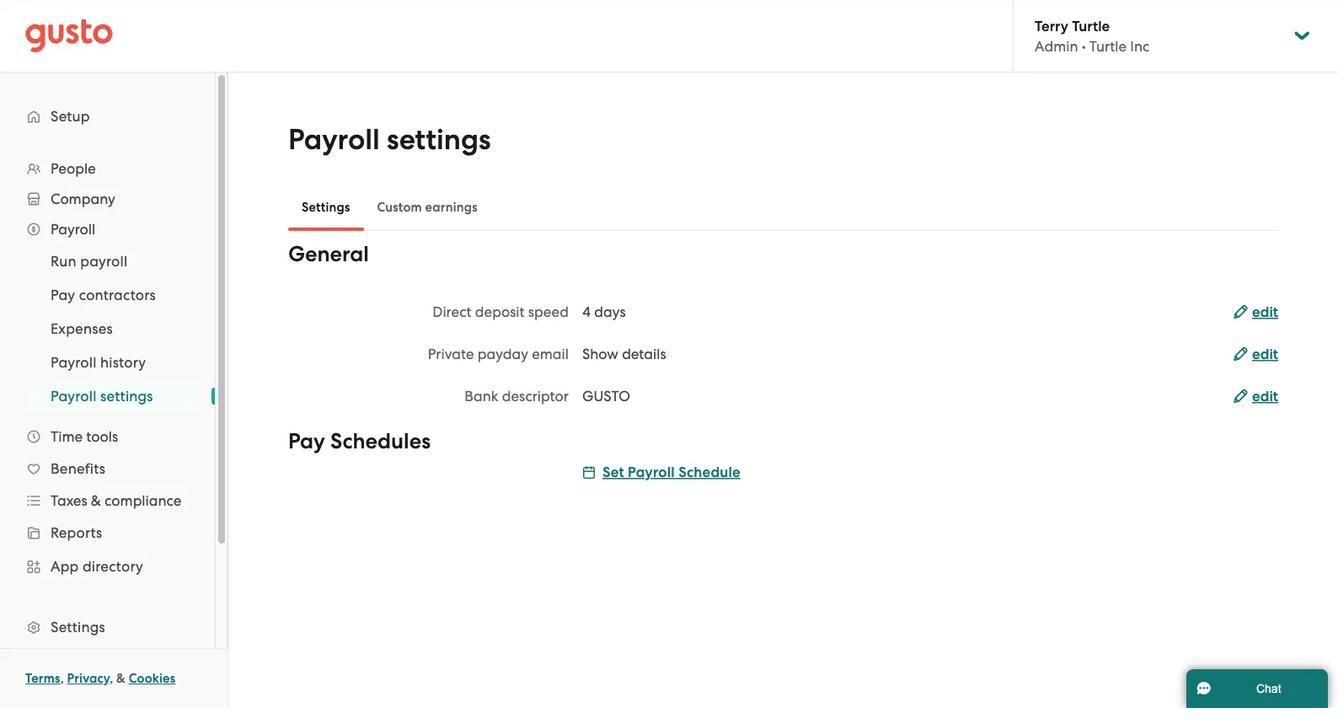 Task type: vqa. For each thing, say whether or not it's contained in the screenshot.
bottom r&d
no



Task type: locate. For each thing, give the bounding box(es) containing it.
settings
[[387, 123, 491, 157], [100, 388, 153, 405]]

terms , privacy , & cookies
[[25, 671, 176, 686]]

cookies
[[129, 671, 176, 686]]

, left privacy link
[[60, 671, 64, 686]]

2 list from the top
[[0, 244, 215, 413]]

1 vertical spatial payroll settings
[[51, 388, 153, 405]]

0 horizontal spatial &
[[91, 492, 101, 509]]

payroll down expenses
[[51, 354, 97, 371]]

people button
[[17, 153, 198, 184]]

pay inside settings tab panel
[[288, 429, 325, 454]]

chat button
[[1187, 669, 1328, 708]]

expenses link
[[30, 314, 198, 344]]

pay down the "run"
[[51, 287, 75, 303]]

pay left the schedules
[[288, 429, 325, 454]]

taxes & compliance
[[51, 492, 182, 509]]

1 edit from the top
[[1253, 303, 1279, 321]]

1 horizontal spatial ,
[[110, 671, 113, 686]]

edit button for days
[[1234, 302, 1279, 322]]

1 vertical spatial &
[[116, 671, 126, 686]]

payroll
[[288, 123, 380, 157], [51, 221, 95, 238], [51, 354, 97, 371], [51, 388, 97, 405], [628, 464, 675, 481]]

settings down history
[[100, 388, 153, 405]]

payroll inside 'dropdown button'
[[51, 221, 95, 238]]

& inside dropdown button
[[91, 492, 101, 509]]

&
[[91, 492, 101, 509], [116, 671, 126, 686]]

pay schedules
[[288, 429, 431, 454]]

pay inside pay contractors link
[[51, 287, 75, 303]]

settings up custom earnings button
[[387, 123, 491, 157]]

bank descriptor
[[465, 388, 569, 405]]

set payroll schedule link
[[582, 464, 741, 481]]

edit button for details
[[1234, 344, 1279, 365]]

days
[[595, 303, 626, 320]]

direct
[[433, 303, 472, 320]]

payroll history link
[[30, 347, 198, 378]]

earnings
[[425, 200, 478, 215]]

custom earnings
[[377, 200, 478, 215]]

1 vertical spatial settings
[[100, 388, 153, 405]]

1 horizontal spatial settings
[[302, 200, 350, 215]]

turtle right '•'
[[1090, 38, 1127, 55]]

1 vertical spatial pay
[[288, 429, 325, 454]]

settings
[[302, 200, 350, 215], [51, 619, 105, 636]]

•
[[1082, 38, 1086, 55]]

expenses
[[51, 320, 113, 337]]

0 horizontal spatial pay
[[51, 287, 75, 303]]

company button
[[17, 184, 198, 214]]

payroll settings down the payroll history
[[51, 388, 153, 405]]

pay
[[51, 287, 75, 303], [288, 429, 325, 454]]

,
[[60, 671, 64, 686], [110, 671, 113, 686]]

1 list from the top
[[0, 153, 215, 708]]

settings up general
[[302, 200, 350, 215]]

terry turtle admin • turtle inc
[[1035, 17, 1150, 55]]

settings up privacy
[[51, 619, 105, 636]]

payroll settings
[[288, 123, 491, 157], [51, 388, 153, 405]]

app directory link
[[17, 551, 198, 582]]

0 vertical spatial turtle
[[1072, 17, 1110, 34]]

edit button
[[1234, 302, 1279, 322], [1234, 344, 1279, 365], [1234, 386, 1279, 407]]

details
[[622, 346, 666, 362]]

show details
[[582, 346, 666, 362]]

terry
[[1035, 17, 1069, 34]]

0 vertical spatial settings
[[302, 200, 350, 215]]

2 , from the left
[[110, 671, 113, 686]]

2 edit from the top
[[1253, 346, 1279, 363]]

1 horizontal spatial settings
[[387, 123, 491, 157]]

schedules
[[330, 429, 431, 454]]

1 horizontal spatial &
[[116, 671, 126, 686]]

2 vertical spatial edit
[[1253, 388, 1279, 405]]

edit
[[1253, 303, 1279, 321], [1253, 346, 1279, 363], [1253, 388, 1279, 405]]

history
[[100, 354, 146, 371]]

3 edit from the top
[[1253, 388, 1279, 405]]

1 edit button from the top
[[1234, 302, 1279, 322]]

gusto
[[582, 388, 631, 405]]

chat
[[1257, 682, 1282, 695]]

, left cookies
[[110, 671, 113, 686]]

0 vertical spatial edit
[[1253, 303, 1279, 321]]

& right taxes
[[91, 492, 101, 509]]

1 vertical spatial turtle
[[1090, 38, 1127, 55]]

benefits link
[[17, 453, 198, 484]]

1 vertical spatial settings
[[51, 619, 105, 636]]

0 vertical spatial settings
[[387, 123, 491, 157]]

payroll
[[80, 253, 128, 270]]

1 horizontal spatial payroll settings
[[288, 123, 491, 157]]

list
[[0, 153, 215, 708], [0, 244, 215, 413]]

terms
[[25, 671, 60, 686]]

0 vertical spatial edit button
[[1234, 302, 1279, 322]]

turtle
[[1072, 17, 1110, 34], [1090, 38, 1127, 55]]

1 vertical spatial edit button
[[1234, 344, 1279, 365]]

descriptor
[[502, 388, 569, 405]]

direct deposit speed
[[433, 303, 569, 320]]

0 vertical spatial pay
[[51, 287, 75, 303]]

0 vertical spatial &
[[91, 492, 101, 509]]

2 vertical spatial edit button
[[1234, 386, 1279, 407]]

1 horizontal spatial pay
[[288, 429, 325, 454]]

0 horizontal spatial settings
[[100, 388, 153, 405]]

& left cookies
[[116, 671, 126, 686]]

payroll history
[[51, 354, 146, 371]]

payroll settings up custom
[[288, 123, 491, 157]]

payroll settings tab list
[[288, 184, 1279, 231]]

1 vertical spatial edit
[[1253, 346, 1279, 363]]

0 horizontal spatial payroll settings
[[51, 388, 153, 405]]

settings inside button
[[302, 200, 350, 215]]

contractors
[[79, 287, 156, 303]]

turtle up '•'
[[1072, 17, 1110, 34]]

time tools button
[[17, 421, 198, 452]]

general
[[288, 241, 369, 267]]

app directory
[[51, 558, 143, 575]]

list containing people
[[0, 153, 215, 708]]

private
[[428, 346, 474, 362]]

2 edit button from the top
[[1234, 344, 1279, 365]]

0 horizontal spatial ,
[[60, 671, 64, 686]]

run payroll link
[[30, 246, 198, 276]]

edit for details
[[1253, 346, 1279, 363]]

payroll right set on the bottom left of the page
[[628, 464, 675, 481]]

0 horizontal spatial settings
[[51, 619, 105, 636]]

terms link
[[25, 671, 60, 686]]

payroll down company at top left
[[51, 221, 95, 238]]



Task type: describe. For each thing, give the bounding box(es) containing it.
payroll up 'settings' button
[[288, 123, 380, 157]]

deposit
[[475, 303, 525, 320]]

setup link
[[17, 101, 198, 131]]

settings inside the settings link
[[51, 619, 105, 636]]

pay for pay contractors
[[51, 287, 75, 303]]

payroll settings inside list
[[51, 388, 153, 405]]

4
[[582, 303, 591, 320]]

run payroll
[[51, 253, 128, 270]]

time tools
[[51, 428, 118, 445]]

tools
[[86, 428, 118, 445]]

settings button
[[288, 187, 364, 228]]

custom earnings button
[[364, 187, 491, 228]]

edit for days
[[1253, 303, 1279, 321]]

payroll settings link
[[30, 381, 198, 411]]

directory
[[83, 558, 143, 575]]

taxes
[[51, 492, 87, 509]]

setup
[[51, 108, 90, 125]]

run
[[51, 253, 77, 270]]

taxes & compliance button
[[17, 486, 198, 516]]

speed
[[528, 303, 569, 320]]

set
[[603, 464, 624, 481]]

cookies button
[[129, 668, 176, 689]]

private payday email
[[428, 346, 569, 362]]

list containing run payroll
[[0, 244, 215, 413]]

compliance
[[105, 492, 182, 509]]

people
[[51, 160, 96, 177]]

0 vertical spatial payroll settings
[[288, 123, 491, 157]]

company
[[51, 190, 115, 207]]

schedule
[[679, 464, 741, 481]]

settings inside payroll settings link
[[100, 388, 153, 405]]

set payroll schedule
[[603, 464, 741, 481]]

pay for pay schedules
[[288, 429, 325, 454]]

reports
[[51, 524, 102, 541]]

settings tab panel
[[288, 241, 1279, 504]]

settings link
[[17, 612, 198, 642]]

pay contractors link
[[30, 280, 198, 310]]

home image
[[25, 19, 113, 53]]

app
[[51, 558, 79, 575]]

payroll up time
[[51, 388, 97, 405]]

payroll button
[[17, 214, 198, 244]]

time
[[51, 428, 83, 445]]

3 edit button from the top
[[1234, 386, 1279, 407]]

4 days
[[582, 303, 626, 320]]

show
[[582, 346, 619, 362]]

benefits
[[51, 460, 105, 477]]

email
[[532, 346, 569, 362]]

payroll inside settings tab panel
[[628, 464, 675, 481]]

1 , from the left
[[60, 671, 64, 686]]

privacy
[[67, 671, 110, 686]]

admin
[[1035, 38, 1079, 55]]

reports link
[[17, 518, 198, 548]]

custom
[[377, 200, 422, 215]]

payday
[[478, 346, 528, 362]]

inc
[[1131, 38, 1150, 55]]

pay contractors
[[51, 287, 156, 303]]

bank
[[465, 388, 499, 405]]

privacy link
[[67, 671, 110, 686]]

gusto navigation element
[[0, 72, 215, 708]]



